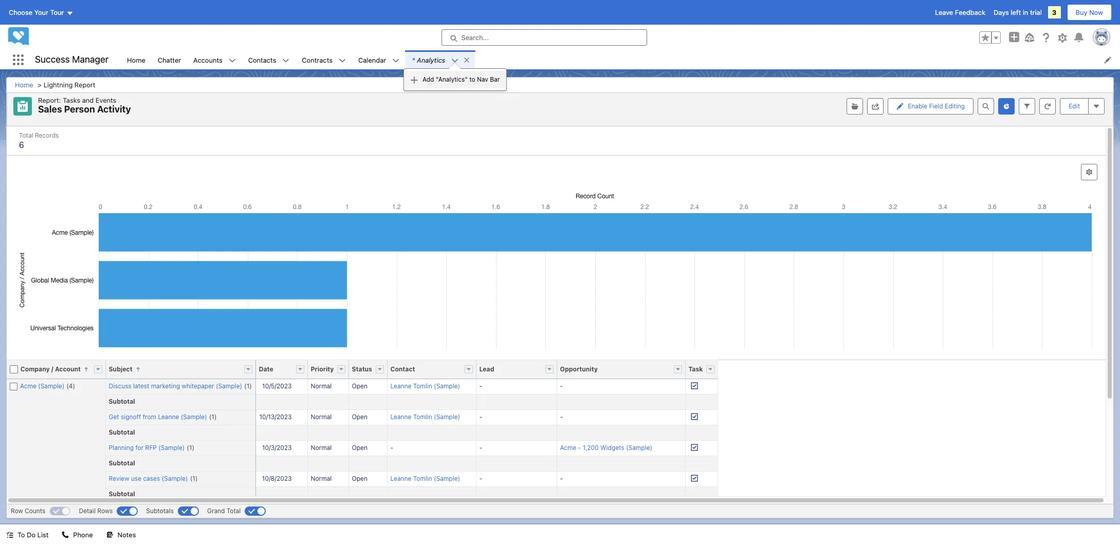 Task type: locate. For each thing, give the bounding box(es) containing it.
contacts
[[248, 56, 276, 64]]

text default image up the add "analytics" to nav bar link
[[452, 57, 459, 64]]

text default image up to
[[464, 56, 471, 64]]

text default image left notes
[[106, 532, 113, 539]]

text default image
[[464, 56, 471, 64], [339, 57, 346, 64], [452, 57, 459, 64], [6, 532, 13, 539]]

text default image inside the to do list button
[[6, 532, 13, 539]]

days left in trial
[[994, 8, 1043, 16]]

contracts link
[[296, 50, 339, 69]]

list
[[121, 50, 1121, 91]]

* analytics
[[412, 56, 446, 64]]

contacts link
[[242, 50, 283, 69]]

your
[[34, 8, 48, 16]]

contacts list item
[[242, 50, 296, 69]]

list containing home
[[121, 50, 1121, 91]]

nav
[[477, 76, 489, 83]]

phone
[[73, 531, 93, 540]]

choose
[[9, 8, 32, 16]]

add "analytics" to nav bar link
[[404, 71, 506, 88]]

list item containing *
[[404, 50, 507, 91]]

add "analytics" to nav bar
[[423, 76, 500, 83]]

to
[[470, 76, 476, 83]]

text default image left to
[[6, 532, 13, 539]]

text default image
[[229, 57, 236, 64], [283, 57, 290, 64], [393, 57, 400, 64], [411, 76, 419, 84], [62, 532, 69, 539], [106, 532, 113, 539]]

contracts list item
[[296, 50, 352, 69]]

list
[[37, 531, 49, 540]]

now
[[1090, 8, 1104, 16]]

text default image left add
[[411, 76, 419, 84]]

group
[[980, 31, 1002, 44]]

accounts list item
[[187, 50, 242, 69]]

list item
[[404, 50, 507, 91]]

text default image right accounts
[[229, 57, 236, 64]]

chatter
[[158, 56, 181, 64]]

choose your tour button
[[8, 4, 74, 21]]

calendar
[[359, 56, 386, 64]]

text default image left *
[[393, 57, 400, 64]]

feedback
[[956, 8, 986, 16]]

text default image right contacts
[[283, 57, 290, 64]]

text default image right contracts
[[339, 57, 346, 64]]

notes
[[118, 531, 136, 540]]

in
[[1024, 8, 1029, 16]]

text default image left phone
[[62, 532, 69, 539]]

success
[[35, 54, 70, 65]]

to do list
[[17, 531, 49, 540]]

text default image inside the notes button
[[106, 532, 113, 539]]

trial
[[1031, 8, 1043, 16]]



Task type: vqa. For each thing, say whether or not it's contained in the screenshot.
Search...
yes



Task type: describe. For each thing, give the bounding box(es) containing it.
notes button
[[100, 525, 142, 546]]

to
[[17, 531, 25, 540]]

bar
[[490, 76, 500, 83]]

text default image inside contracts list item
[[339, 57, 346, 64]]

success manager
[[35, 54, 109, 65]]

chatter link
[[152, 50, 187, 69]]

choose your tour
[[9, 8, 64, 16]]

buy now button
[[1068, 4, 1113, 21]]

search...
[[462, 33, 489, 42]]

home
[[127, 56, 145, 64]]

leave feedback
[[936, 8, 986, 16]]

text default image inside phone button
[[62, 532, 69, 539]]

phone button
[[56, 525, 99, 546]]

tour
[[50, 8, 64, 16]]

calendar link
[[352, 50, 393, 69]]

text default image inside contacts list item
[[283, 57, 290, 64]]

*
[[412, 56, 415, 64]]

days
[[994, 8, 1010, 16]]

manager
[[72, 54, 109, 65]]

accounts link
[[187, 50, 229, 69]]

text default image inside the calendar list item
[[393, 57, 400, 64]]

text default image inside the add "analytics" to nav bar link
[[411, 76, 419, 84]]

buy
[[1076, 8, 1088, 16]]

analytics
[[417, 56, 446, 64]]

to do list button
[[0, 525, 55, 546]]

leave feedback link
[[936, 8, 986, 16]]

accounts
[[194, 56, 223, 64]]

contracts
[[302, 56, 333, 64]]

leave
[[936, 8, 954, 16]]

add
[[423, 76, 434, 83]]

left
[[1011, 8, 1022, 16]]

search... button
[[442, 29, 647, 46]]

calendar list item
[[352, 50, 406, 69]]

do
[[27, 531, 36, 540]]

"analytics"
[[436, 76, 468, 83]]

buy now
[[1076, 8, 1104, 16]]

home link
[[121, 50, 152, 69]]

3
[[1053, 8, 1057, 16]]

text default image inside accounts list item
[[229, 57, 236, 64]]



